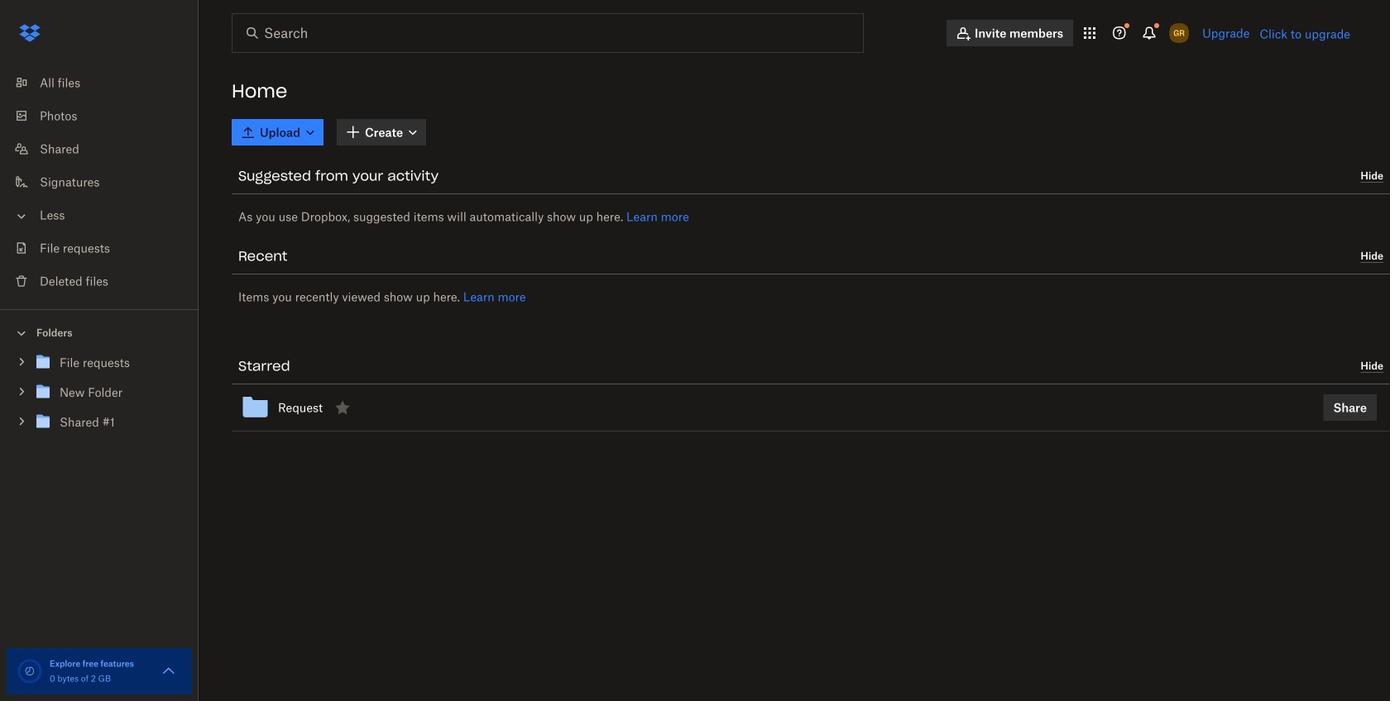 Task type: locate. For each thing, give the bounding box(es) containing it.
cell
[[1311, 388, 1390, 428]]

main content
[[232, 116, 1390, 702]]

row
[[232, 385, 1390, 432]]

list
[[0, 56, 199, 310]]

less image
[[13, 208, 30, 225]]

group
[[0, 345, 199, 450]]



Task type: describe. For each thing, give the bounding box(es) containing it.
quota usage progress bar
[[17, 659, 43, 685]]

Search text field
[[264, 23, 829, 43]]

dropbox image
[[13, 17, 46, 50]]



Task type: vqa. For each thing, say whether or not it's contained in the screenshot.
"Tasks"
no



